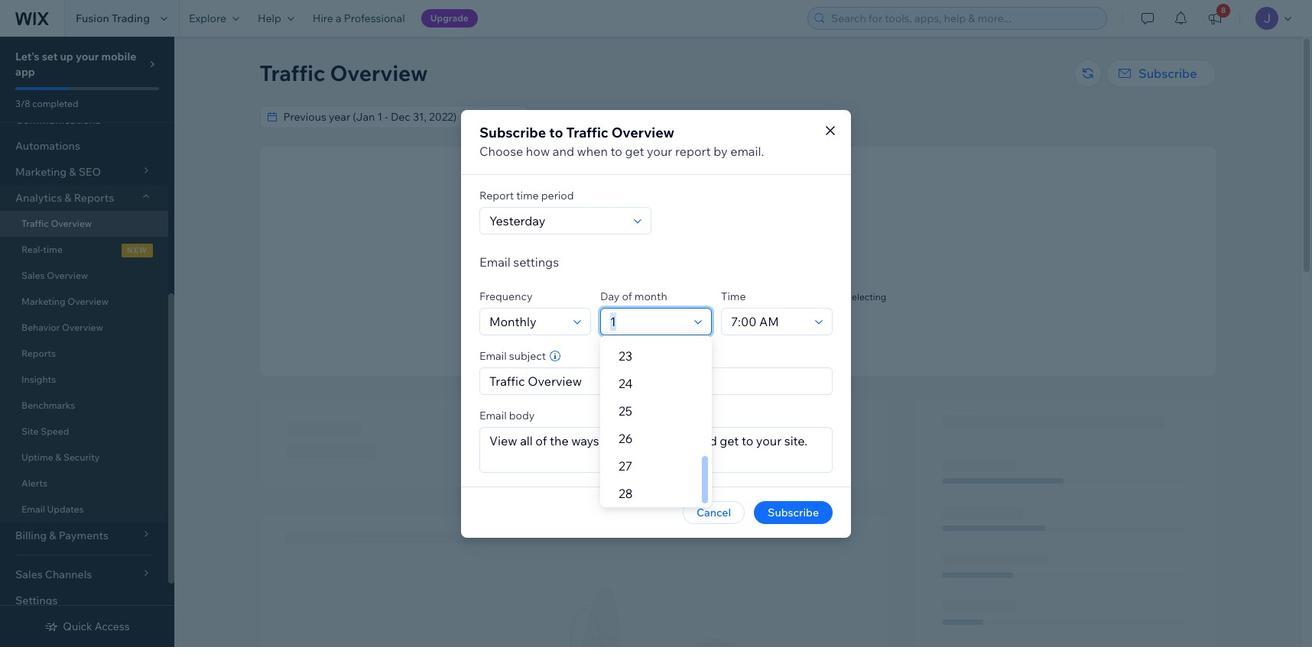 Task type: vqa. For each thing, say whether or not it's contained in the screenshot.
'(jan'
yes



Task type: describe. For each thing, give the bounding box(es) containing it.
set
[[42, 50, 58, 63]]

didn't
[[671, 291, 696, 303]]

& for uptime
[[55, 452, 61, 463]]

selecting
[[847, 291, 887, 303]]

enough
[[712, 273, 751, 287]]

email for email updates
[[21, 504, 45, 515]]

26
[[619, 431, 633, 447]]

help
[[258, 11, 281, 25]]

automations link
[[0, 133, 168, 159]]

upgrade
[[430, 12, 469, 24]]

traffic inside the subscribe to traffic overview choose how and when to get your report by email.
[[566, 124, 608, 141]]

previous
[[598, 110, 641, 124]]

site
[[21, 426, 39, 437]]

cancel
[[697, 506, 731, 520]]

subject
[[509, 349, 546, 363]]

automations
[[15, 139, 80, 153]]

2 vertical spatial subscribe
[[768, 506, 819, 520]]

uptime & security link
[[0, 445, 168, 471]]

3/8 completed
[[15, 98, 78, 109]]

marketing overview
[[21, 296, 109, 307]]

insights
[[21, 374, 56, 385]]

day of month
[[600, 289, 667, 303]]

1
[[703, 110, 708, 124]]

reports inside analytics & reports dropdown button
[[74, 191, 114, 205]]

sidebar element
[[0, 0, 174, 648]]

behavior overview
[[21, 322, 103, 333]]

day
[[600, 289, 620, 303]]

when
[[577, 143, 608, 159]]

completed
[[32, 98, 78, 109]]

overview for the marketing overview link
[[67, 296, 109, 307]]

of
[[622, 289, 632, 303]]

by
[[714, 143, 728, 159]]

professional
[[344, 11, 405, 25]]

marketing
[[21, 296, 65, 307]]

overview for sales overview link
[[47, 270, 88, 281]]

Time field
[[726, 309, 811, 335]]

2 horizontal spatial to
[[611, 143, 622, 159]]

get
[[625, 143, 644, 159]]

31,
[[738, 110, 752, 124]]

email updates link
[[0, 497, 168, 523]]

analytics
[[15, 191, 62, 205]]

8 button
[[1198, 0, 1232, 37]]

overview for traffic overview link
[[51, 218, 92, 229]]

alerts
[[21, 478, 47, 489]]

subscribe to traffic overview choose how and when to get your report by email.
[[479, 124, 764, 159]]

marketing
[[715, 329, 758, 341]]

hire a marketing expert link
[[688, 328, 787, 342]]

security
[[63, 452, 100, 463]]

fusion
[[76, 11, 109, 25]]

a for marketing
[[707, 329, 712, 341]]

1 horizontal spatial period
[[643, 110, 676, 124]]

settings link
[[0, 588, 168, 614]]

Frequency field
[[485, 309, 569, 335]]

mobile
[[101, 50, 136, 63]]

insights link
[[0, 367, 168, 393]]

analytics & reports
[[15, 191, 114, 205]]

uptime
[[21, 452, 53, 463]]

benchmarks link
[[0, 393, 168, 419]]

to for traffic
[[549, 124, 563, 141]]

traffic inside sidebar element
[[21, 218, 49, 229]]

access
[[95, 620, 130, 634]]

your inside the subscribe to traffic overview choose how and when to get your report by email.
[[647, 143, 672, 159]]

report
[[479, 189, 514, 202]]

behavior overview link
[[0, 315, 168, 341]]

0 vertical spatial traffic
[[753, 273, 785, 287]]

sales overview link
[[0, 263, 168, 289]]

24
[[619, 376, 633, 392]]

analytics & reports button
[[0, 185, 168, 211]]

let's set up your mobile app
[[15, 50, 136, 79]]

period.
[[751, 303, 781, 314]]

frequency
[[479, 289, 533, 303]]

dates.
[[804, 291, 830, 303]]

quick
[[63, 620, 92, 634]]

site speed
[[21, 426, 69, 437]]

compared
[[532, 110, 583, 124]]

dec
[[716, 110, 736, 124]]

have
[[698, 291, 718, 303]]

behavior
[[21, 322, 60, 333]]

looks
[[589, 291, 614, 303]]

upgrade button
[[421, 9, 478, 28]]

time
[[721, 289, 746, 303]]

like
[[616, 291, 630, 303]]

hire a marketing expert
[[688, 329, 787, 341]]

quick access button
[[45, 620, 130, 634]]

explore
[[189, 11, 226, 25]]



Task type: locate. For each thing, give the bounding box(es) containing it.
list box containing 22
[[600, 315, 712, 508]]

site
[[654, 291, 669, 303]]

traffic down analytics
[[21, 218, 49, 229]]

reports up traffic overview link
[[74, 191, 114, 205]]

0 horizontal spatial time
[[43, 244, 63, 255]]

time inside not enough traffic looks like your site didn't have any traffic on those dates. try selecting another time period.
[[729, 303, 749, 314]]

alerts link
[[0, 471, 168, 497]]

hire for hire a marketing expert
[[688, 329, 705, 341]]

reports link
[[0, 341, 168, 367]]

0 horizontal spatial a
[[336, 11, 342, 25]]

1 vertical spatial time
[[43, 244, 63, 255]]

0 vertical spatial hire
[[313, 11, 333, 25]]

27
[[619, 459, 632, 474]]

real-
[[21, 244, 43, 255]]

email up frequency
[[479, 254, 511, 270]]

your right of
[[632, 291, 652, 303]]

email inside sidebar element
[[21, 504, 45, 515]]

your right get
[[647, 143, 672, 159]]

a for professional
[[336, 11, 342, 25]]

0 vertical spatial traffic overview
[[260, 60, 428, 86]]

0 horizontal spatial hire
[[313, 11, 333, 25]]

0 vertical spatial &
[[64, 191, 72, 205]]

1 vertical spatial hire
[[688, 329, 705, 341]]

subscribe button
[[1107, 60, 1216, 87], [754, 501, 833, 524]]

quick access
[[63, 620, 130, 634]]

to left previous
[[585, 110, 595, 124]]

email for email body
[[479, 409, 507, 423]]

cancel button
[[683, 501, 745, 524]]

traffic overview down analytics & reports
[[21, 218, 92, 229]]

site speed link
[[0, 419, 168, 445]]

1 horizontal spatial time
[[516, 189, 539, 202]]

overview
[[330, 60, 428, 86], [612, 124, 674, 141], [51, 218, 92, 229], [47, 270, 88, 281], [67, 296, 109, 307], [62, 322, 103, 333]]

overview inside the marketing overview link
[[67, 296, 109, 307]]

email left subject
[[479, 349, 507, 363]]

traffic left on
[[737, 291, 763, 303]]

0 vertical spatial subscribe button
[[1107, 60, 1216, 87]]

a left professional
[[336, 11, 342, 25]]

time for real-
[[43, 244, 63, 255]]

to for previous
[[585, 110, 595, 124]]

overview inside sales overview link
[[47, 270, 88, 281]]

how
[[526, 143, 550, 159]]

0 vertical spatial reports
[[74, 191, 114, 205]]

8
[[1221, 5, 1226, 15]]

1 horizontal spatial traffic
[[260, 60, 325, 86]]

overview down analytics & reports
[[51, 218, 92, 229]]

email down 'alerts'
[[21, 504, 45, 515]]

email left the body
[[479, 409, 507, 423]]

traffic overview inside sidebar element
[[21, 218, 92, 229]]

23
[[619, 349, 632, 364]]

your inside not enough traffic looks like your site didn't have any traffic on those dates. try selecting another time period.
[[632, 291, 652, 303]]

1 horizontal spatial a
[[707, 329, 712, 341]]

0 vertical spatial period
[[643, 110, 676, 124]]

traffic up 'when'
[[566, 124, 608, 141]]

0 horizontal spatial subscribe button
[[754, 501, 833, 524]]

and
[[553, 143, 574, 159]]

overview up get
[[612, 124, 674, 141]]

period left the (jan
[[643, 110, 676, 124]]

your inside let's set up your mobile app
[[76, 50, 99, 63]]

3/8
[[15, 98, 30, 109]]

1 vertical spatial traffic
[[566, 124, 608, 141]]

to up and
[[549, 124, 563, 141]]

traffic overview link
[[0, 211, 168, 237]]

1 vertical spatial a
[[707, 329, 712, 341]]

1 horizontal spatial hire
[[688, 329, 705, 341]]

1 vertical spatial subscribe button
[[754, 501, 833, 524]]

0 vertical spatial traffic
[[260, 60, 325, 86]]

1 vertical spatial traffic
[[737, 291, 763, 303]]

hire a professional
[[313, 11, 405, 25]]

any
[[720, 291, 735, 303]]

& inside dropdown button
[[64, 191, 72, 205]]

2021)
[[755, 110, 782, 124]]

email body
[[479, 409, 535, 423]]

subscribe inside the subscribe to traffic overview choose how and when to get your report by email.
[[479, 124, 546, 141]]

None field
[[279, 106, 504, 128]]

0 horizontal spatial subscribe
[[479, 124, 546, 141]]

sales overview
[[21, 270, 88, 281]]

time for report
[[516, 189, 539, 202]]

1 vertical spatial your
[[647, 143, 672, 159]]

email settings
[[479, 254, 559, 270]]

up
[[60, 50, 73, 63]]

0 vertical spatial subscribe
[[1139, 66, 1197, 81]]

help button
[[249, 0, 303, 37]]

0 vertical spatial time
[[516, 189, 539, 202]]

your right up
[[76, 50, 99, 63]]

Search for tools, apps, help & more... field
[[827, 8, 1102, 29]]

& right analytics
[[64, 191, 72, 205]]

Day of month field
[[606, 309, 690, 335]]

1 vertical spatial period
[[541, 189, 574, 202]]

0 horizontal spatial reports
[[21, 348, 56, 359]]

a left marketing
[[707, 329, 712, 341]]

&
[[64, 191, 72, 205], [55, 452, 61, 463]]

1 vertical spatial subscribe
[[479, 124, 546, 141]]

1 horizontal spatial subscribe button
[[1107, 60, 1216, 87]]

0 horizontal spatial traffic
[[21, 218, 49, 229]]

overview down sales overview link
[[67, 296, 109, 307]]

email.
[[730, 143, 764, 159]]

Email body text field
[[480, 428, 832, 472]]

email updates
[[21, 504, 84, 515]]

report time period
[[479, 189, 574, 202]]

1 horizontal spatial traffic overview
[[260, 60, 428, 86]]

2 vertical spatial traffic
[[21, 218, 49, 229]]

0 horizontal spatial period
[[541, 189, 574, 202]]

Report time period field
[[485, 208, 629, 234]]

choose
[[479, 143, 523, 159]]

page skeleton image
[[260, 399, 1216, 648]]

on
[[765, 291, 776, 303]]

time inside sidebar element
[[43, 244, 63, 255]]

2 horizontal spatial subscribe
[[1139, 66, 1197, 81]]

real-time
[[21, 244, 63, 255]]

marketing overview link
[[0, 289, 168, 315]]

(jan
[[678, 110, 700, 124]]

overview inside the subscribe to traffic overview choose how and when to get your report by email.
[[612, 124, 674, 141]]

& right uptime
[[55, 452, 61, 463]]

settings
[[513, 254, 559, 270]]

hire inside "link"
[[688, 329, 705, 341]]

period up report time period field
[[541, 189, 574, 202]]

22
[[619, 321, 632, 336]]

1 horizontal spatial subscribe
[[768, 506, 819, 520]]

email subject
[[479, 349, 546, 363]]

benchmarks
[[21, 400, 75, 411]]

overview down the marketing overview link
[[62, 322, 103, 333]]

1 horizontal spatial reports
[[74, 191, 114, 205]]

sales
[[21, 270, 45, 281]]

another
[[694, 303, 727, 314]]

settings
[[15, 594, 58, 608]]

a
[[336, 11, 342, 25], [707, 329, 712, 341]]

trading
[[112, 11, 150, 25]]

overview inside traffic overview link
[[51, 218, 92, 229]]

28
[[619, 486, 633, 502]]

25
[[619, 404, 632, 419]]

0 horizontal spatial traffic overview
[[21, 218, 92, 229]]

hire right help button at left
[[313, 11, 333, 25]]

0 vertical spatial your
[[76, 50, 99, 63]]

0 horizontal spatial &
[[55, 452, 61, 463]]

hire down another
[[688, 329, 705, 341]]

2 vertical spatial time
[[729, 303, 749, 314]]

uptime & security
[[21, 452, 100, 463]]

time right report
[[516, 189, 539, 202]]

to left get
[[611, 143, 622, 159]]

not enough traffic looks like your site didn't have any traffic on those dates. try selecting another time period.
[[589, 273, 887, 314]]

1 horizontal spatial to
[[585, 110, 595, 124]]

traffic overview
[[260, 60, 428, 86], [21, 218, 92, 229]]

subscribe
[[1139, 66, 1197, 81], [479, 124, 546, 141], [768, 506, 819, 520]]

2 horizontal spatial traffic
[[566, 124, 608, 141]]

1 vertical spatial reports
[[21, 348, 56, 359]]

reports up insights
[[21, 348, 56, 359]]

a inside "link"
[[707, 329, 712, 341]]

2 vertical spatial your
[[632, 291, 652, 303]]

traffic
[[260, 60, 325, 86], [566, 124, 608, 141], [21, 218, 49, 229]]

0 vertical spatial a
[[336, 11, 342, 25]]

fusion trading
[[76, 11, 150, 25]]

reports
[[74, 191, 114, 205], [21, 348, 56, 359]]

traffic up on
[[753, 273, 785, 287]]

speed
[[41, 426, 69, 437]]

email
[[479, 254, 511, 270], [479, 349, 507, 363], [479, 409, 507, 423], [21, 504, 45, 515]]

email for email settings
[[479, 254, 511, 270]]

1 vertical spatial traffic overview
[[21, 218, 92, 229]]

hire for hire a professional
[[313, 11, 333, 25]]

to
[[585, 110, 595, 124], [549, 124, 563, 141], [611, 143, 622, 159]]

-
[[710, 110, 714, 124]]

updates
[[47, 504, 84, 515]]

email for email subject
[[479, 349, 507, 363]]

1 vertical spatial &
[[55, 452, 61, 463]]

compared to previous period (jan 1 - dec 31, 2021)
[[532, 110, 782, 124]]

overview for 'behavior overview' link
[[62, 322, 103, 333]]

overview inside 'behavior overview' link
[[62, 322, 103, 333]]

try
[[832, 291, 845, 303]]

overview down professional
[[330, 60, 428, 86]]

traffic down help button at left
[[260, 60, 325, 86]]

time up sales overview
[[43, 244, 63, 255]]

2 horizontal spatial time
[[729, 303, 749, 314]]

those
[[778, 291, 802, 303]]

& for analytics
[[64, 191, 72, 205]]

traffic overview down "hire a professional"
[[260, 60, 428, 86]]

overview up marketing overview
[[47, 270, 88, 281]]

1 horizontal spatial &
[[64, 191, 72, 205]]

Email subject field
[[485, 368, 827, 394]]

body
[[509, 409, 535, 423]]

list box
[[600, 315, 712, 508]]

time up hire a marketing expert "link"
[[729, 303, 749, 314]]

0 horizontal spatial to
[[549, 124, 563, 141]]

reports inside reports link
[[21, 348, 56, 359]]



